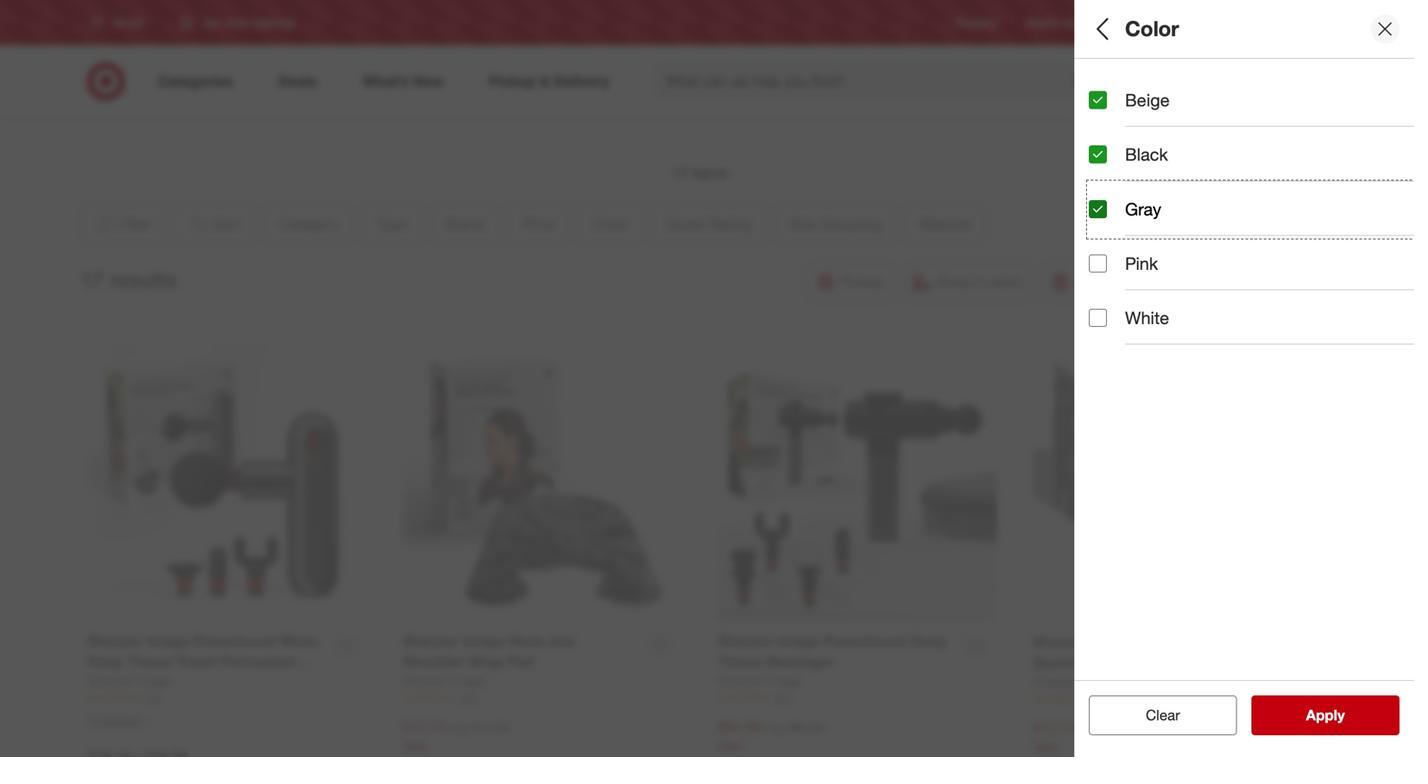 Task type: describe. For each thing, give the bounding box(es) containing it.
reg for 231
[[765, 720, 784, 736]]

results for 17 results
[[110, 267, 177, 293]]

price button
[[1089, 249, 1401, 313]]

registry
[[957, 16, 997, 29]]

$12.74 for 146
[[1034, 719, 1077, 737]]

color button
[[1089, 313, 1401, 376]]

17 for 17 items
[[673, 164, 689, 182]]

sale for 231
[[718, 739, 743, 755]]

type
[[1089, 141, 1128, 162]]

$12.74 for 144
[[403, 718, 446, 736]]

white
[[1125, 308, 1170, 329]]

redcard link
[[1107, 15, 1150, 30]]

144 link
[[403, 691, 682, 706]]

17 for 17 results
[[81, 267, 104, 293]]

color inside dialog
[[1125, 16, 1179, 41]]

type button
[[1089, 122, 1401, 186]]

$14.99 for 144
[[472, 720, 510, 736]]

registry link
[[957, 15, 997, 30]]

$84.99
[[718, 718, 762, 736]]

17 items
[[673, 164, 728, 182]]

115
[[144, 692, 162, 705]]

ad
[[1064, 16, 1078, 29]]

146 link
[[1034, 692, 1314, 707]]

all filters
[[1089, 16, 1176, 41]]

gray
[[1125, 199, 1162, 220]]

115 link
[[87, 691, 367, 706]]

target circle
[[1179, 16, 1240, 29]]

231
[[774, 692, 792, 705]]

color dialog
[[1075, 0, 1415, 758]]

$14.99 for 146
[[1102, 721, 1140, 737]]

apply button
[[1252, 696, 1400, 736]]

color inside button
[[1089, 325, 1134, 346]]

clear for clear all
[[1137, 707, 1171, 724]]

231 link
[[718, 691, 997, 706]]

weekly
[[1026, 16, 1061, 29]]

target circle link
[[1179, 15, 1240, 30]]

redcard
[[1107, 16, 1150, 29]]

all
[[1089, 16, 1114, 41]]



Task type: vqa. For each thing, say whether or not it's contained in the screenshot.
focused
no



Task type: locate. For each thing, give the bounding box(es) containing it.
sale inside $84.99 reg $99.99 sale
[[718, 739, 743, 755]]

1 horizontal spatial reg
[[765, 720, 784, 736]]

What can we help you find? suggestions appear below search field
[[654, 62, 1106, 101]]

1 horizontal spatial 17
[[673, 164, 689, 182]]

see results
[[1287, 707, 1364, 724]]

clear all
[[1137, 707, 1190, 724]]

$14.99 down 146
[[1102, 721, 1140, 737]]

0 vertical spatial color
[[1125, 16, 1179, 41]]

$12.74 reg $14.99 sale down 146
[[1034, 719, 1140, 755]]

0 horizontal spatial 17
[[81, 267, 104, 293]]

category button
[[1089, 59, 1401, 122]]

sale
[[403, 739, 428, 755], [718, 739, 743, 755], [1034, 740, 1058, 755]]

$12.74 reg $14.99 sale
[[403, 718, 510, 755], [1034, 719, 1140, 755]]

reg for 146
[[1080, 721, 1099, 737]]

1 horizontal spatial $12.74
[[1034, 719, 1077, 737]]

pink
[[1125, 253, 1158, 274]]

clear
[[1137, 707, 1171, 724], [1146, 707, 1180, 724]]

17
[[673, 164, 689, 182], [81, 267, 104, 293]]

0 horizontal spatial $12.74
[[403, 718, 446, 736]]

0 horizontal spatial reg
[[450, 720, 468, 736]]

Gray checkbox
[[1089, 200, 1107, 218]]

1 vertical spatial 17
[[81, 267, 104, 293]]

clear inside button
[[1146, 707, 1180, 724]]

White checkbox
[[1089, 309, 1107, 327]]

see
[[1287, 707, 1314, 724]]

beige
[[1125, 90, 1170, 111]]

1 horizontal spatial sale
[[718, 739, 743, 755]]

brand
[[1089, 204, 1139, 225]]

0 vertical spatial 17
[[673, 164, 689, 182]]

2 clear from the left
[[1146, 707, 1180, 724]]

0 horizontal spatial $12.74 reg $14.99 sale
[[403, 718, 510, 755]]

reg inside $84.99 reg $99.99 sale
[[765, 720, 784, 736]]

1 clear from the left
[[1137, 707, 1171, 724]]

clear all button
[[1089, 696, 1237, 736]]

clear inside button
[[1137, 707, 1171, 724]]

144
[[459, 692, 477, 705]]

reg for 144
[[450, 720, 468, 736]]

Black checkbox
[[1089, 146, 1107, 164]]

1 vertical spatial results
[[1318, 707, 1364, 724]]

1 horizontal spatial $12.74 reg $14.99 sale
[[1034, 719, 1140, 755]]

clear for clear
[[1146, 707, 1180, 724]]

weekly ad link
[[1026, 15, 1078, 30]]

1 horizontal spatial $14.99
[[1102, 721, 1140, 737]]

all
[[1175, 707, 1190, 724]]

$14.99
[[472, 720, 510, 736], [1102, 721, 1140, 737]]

all filters dialog
[[1075, 0, 1415, 758]]

0 horizontal spatial sale
[[403, 739, 428, 755]]

weekly ad
[[1026, 16, 1078, 29]]

Pink checkbox
[[1089, 255, 1107, 273]]

filters
[[1120, 16, 1176, 41]]

Beige checkbox
[[1089, 91, 1107, 109]]

clear button
[[1089, 696, 1237, 736]]

see results button
[[1252, 696, 1400, 736]]

$12.74 reg $14.99 sale for 146
[[1034, 719, 1140, 755]]

sale for 146
[[1034, 740, 1058, 755]]

$14.99 down 144
[[472, 720, 510, 736]]

search
[[1093, 74, 1136, 92]]

17 results
[[81, 267, 177, 293]]

category
[[1089, 78, 1165, 98]]

reg down 231
[[765, 720, 784, 736]]

color
[[1125, 16, 1179, 41], [1089, 325, 1134, 346]]

0 horizontal spatial results
[[110, 267, 177, 293]]

brand button
[[1089, 186, 1401, 249]]

2 horizontal spatial reg
[[1080, 721, 1099, 737]]

reg down 146
[[1080, 721, 1099, 737]]

items
[[693, 164, 728, 182]]

2 horizontal spatial sale
[[1034, 740, 1058, 755]]

reg down 144
[[450, 720, 468, 736]]

sale for 144
[[403, 739, 428, 755]]

0 vertical spatial results
[[110, 267, 177, 293]]

$12.74 reg $14.99 sale for 144
[[403, 718, 510, 755]]

black
[[1125, 144, 1168, 165]]

$99.99
[[787, 720, 825, 736]]

0 horizontal spatial $14.99
[[472, 720, 510, 736]]

results
[[110, 267, 177, 293], [1318, 707, 1364, 724]]

$12.74 reg $14.99 sale down 144
[[403, 718, 510, 755]]

search button
[[1093, 62, 1136, 105]]

reg
[[450, 720, 468, 736], [765, 720, 784, 736], [1080, 721, 1099, 737]]

$84.99 reg $99.99 sale
[[718, 718, 825, 755]]

apply
[[1307, 707, 1345, 724]]

1 vertical spatial color
[[1089, 325, 1134, 346]]

$12.74
[[403, 718, 446, 736], [1034, 719, 1077, 737]]

target
[[1179, 16, 1209, 29]]

results for see results
[[1318, 707, 1364, 724]]

1 horizontal spatial results
[[1318, 707, 1364, 724]]

146
[[1090, 693, 1108, 706]]

results inside button
[[1318, 707, 1364, 724]]

price
[[1089, 268, 1132, 289]]

circle
[[1212, 16, 1240, 29]]



